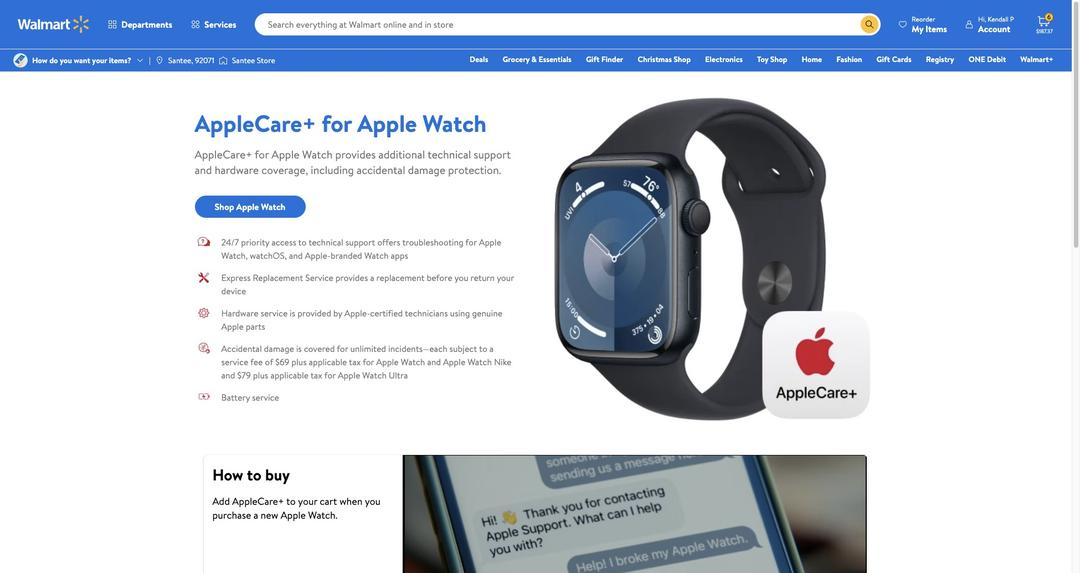 Task type: locate. For each thing, give the bounding box(es) containing it.
technical up protection.
[[428, 147, 471, 162]]

0 horizontal spatial shop
[[215, 201, 234, 213]]

watch up including on the top left of the page
[[302, 147, 333, 162]]

0 vertical spatial support
[[474, 147, 511, 162]]

1 horizontal spatial damage
[[408, 162, 446, 177]]

1 horizontal spatial your
[[298, 494, 318, 508]]

santee
[[232, 55, 255, 66]]

1 gift from the left
[[586, 54, 600, 65]]

2 vertical spatial service
[[252, 391, 279, 404]]

0 horizontal spatial is
[[290, 307, 296, 319]]

home
[[802, 54, 823, 65]]

0 vertical spatial service
[[261, 307, 288, 319]]

and down access
[[289, 249, 303, 262]]

0 vertical spatial is
[[290, 307, 296, 319]]

plus down fee
[[253, 369, 268, 381]]

of
[[265, 356, 273, 368]]

by
[[334, 307, 343, 319]]

damage up $69
[[264, 343, 294, 355]]

1 provides from the top
[[336, 147, 376, 162]]

apple right new
[[281, 508, 306, 522]]

 image
[[219, 55, 228, 66]]

apple up ultra
[[377, 356, 399, 368]]

apple inside button
[[236, 201, 259, 213]]

applecare+ for applecare+ for apple watch
[[195, 107, 316, 140]]

is inside hardware service is provided by apple-certified technicians using genuine apple parts
[[290, 307, 296, 319]]

service inside hardware service is provided by apple-certified technicians using genuine apple parts
[[261, 307, 288, 319]]

apple down hardware
[[221, 320, 244, 333]]

how
[[32, 55, 48, 66], [213, 464, 243, 486]]

1 horizontal spatial how
[[213, 464, 243, 486]]

for inside applecare+ for apple watch provides additional technical support and hardware coverage, including accidental damage protection.
[[255, 147, 269, 162]]

how left do
[[32, 55, 48, 66]]

1 vertical spatial damage
[[264, 343, 294, 355]]

hardware
[[221, 307, 259, 319]]

0 horizontal spatial damage
[[264, 343, 294, 355]]

2 provides from the top
[[336, 272, 368, 284]]

 image right |
[[155, 56, 164, 65]]

apple- inside hardware service is provided by apple-certified technicians using genuine apple parts
[[345, 307, 370, 319]]

support
[[474, 147, 511, 162], [346, 236, 375, 248]]

battery service
[[221, 391, 279, 404]]

protection.
[[448, 162, 502, 177]]

and left hardware
[[195, 162, 212, 177]]

for up applecare+ for apple watch provides additional technical support and hardware coverage, including accidental damage protection.
[[322, 107, 352, 140]]

 image for santee, 92071
[[155, 56, 164, 65]]

1 vertical spatial you
[[455, 272, 469, 284]]

shop
[[674, 54, 691, 65], [771, 54, 788, 65], [215, 201, 234, 213]]

service down accidental
[[221, 356, 249, 368]]

one debit
[[969, 54, 1007, 65]]

essentials
[[539, 54, 572, 65]]

1 vertical spatial tax
[[311, 369, 323, 381]]

2 horizontal spatial a
[[490, 343, 494, 355]]

0 horizontal spatial your
[[92, 55, 107, 66]]

1 vertical spatial applecare+
[[195, 147, 252, 162]]

1 horizontal spatial apple-
[[345, 307, 370, 319]]

gift left cards
[[877, 54, 891, 65]]

2 gift from the left
[[877, 54, 891, 65]]

cards
[[893, 54, 912, 65]]

applicable down covered
[[309, 356, 347, 368]]

1 vertical spatial a
[[490, 343, 494, 355]]

1 vertical spatial support
[[346, 236, 375, 248]]

1 vertical spatial service
[[221, 356, 249, 368]]

1 horizontal spatial  image
[[155, 56, 164, 65]]

tax down unlimited
[[349, 356, 361, 368]]

shop for christmas shop
[[674, 54, 691, 65]]

1 vertical spatial your
[[497, 272, 514, 284]]

2 vertical spatial applecare+
[[232, 494, 284, 508]]

2 horizontal spatial you
[[455, 272, 469, 284]]

apple inside applecare+ for apple watch provides additional technical support and hardware coverage, including accidental damage protection.
[[272, 147, 300, 162]]

applicable down $69
[[271, 369, 309, 381]]

0 horizontal spatial gift
[[586, 54, 600, 65]]

1 horizontal spatial gift
[[877, 54, 891, 65]]

to inside add applecare+ to your cart when you purchase a new apple watch.
[[287, 494, 296, 508]]

applecare+
[[195, 107, 316, 140], [195, 147, 252, 162], [232, 494, 284, 508]]

0 horizontal spatial plus
[[253, 369, 268, 381]]

0 horizontal spatial technical
[[309, 236, 344, 248]]

1 vertical spatial is
[[296, 343, 302, 355]]

when
[[340, 494, 363, 508]]

additional
[[379, 147, 425, 162]]

add applecare+ to your cart when you purchase a new apple watch.
[[213, 494, 381, 522]]

technicians
[[405, 307, 448, 319]]

0 horizontal spatial how
[[32, 55, 48, 66]]

0 vertical spatial damage
[[408, 162, 446, 177]]

and
[[195, 162, 212, 177], [289, 249, 303, 262], [427, 356, 441, 368], [221, 369, 235, 381]]

apple-
[[305, 249, 331, 262], [345, 307, 370, 319]]

services button
[[182, 11, 246, 38]]

gift for gift cards
[[877, 54, 891, 65]]

your left cart
[[298, 494, 318, 508]]

accidental
[[357, 162, 406, 177]]

how for how to buy
[[213, 464, 243, 486]]

watch down the incidents—each
[[401, 356, 425, 368]]

1 vertical spatial provides
[[336, 272, 368, 284]]

1 horizontal spatial technical
[[428, 147, 471, 162]]

2 vertical spatial a
[[254, 508, 258, 522]]

$187.37
[[1037, 27, 1054, 35]]

0 horizontal spatial  image
[[13, 53, 28, 68]]

0 vertical spatial you
[[60, 55, 72, 66]]

grocery & essentials link
[[498, 53, 577, 65]]

provides
[[336, 147, 376, 162], [336, 272, 368, 284]]

 image left do
[[13, 53, 28, 68]]

fashion
[[837, 54, 863, 65]]

gift inside "link"
[[877, 54, 891, 65]]

for
[[322, 107, 352, 140], [255, 147, 269, 162], [466, 236, 477, 248], [337, 343, 348, 355], [363, 356, 374, 368], [325, 369, 336, 381]]

walmart image
[[18, 16, 90, 33]]

watchos,
[[250, 249, 287, 262]]

you right when
[[365, 494, 381, 508]]

plus right $69
[[292, 356, 307, 368]]

1 vertical spatial how
[[213, 464, 243, 486]]

1 vertical spatial technical
[[309, 236, 344, 248]]

0 vertical spatial provides
[[336, 147, 376, 162]]

you
[[60, 55, 72, 66], [455, 272, 469, 284], [365, 494, 381, 508]]

0 horizontal spatial support
[[346, 236, 375, 248]]

tax down covered
[[311, 369, 323, 381]]

watch up protection.
[[423, 107, 487, 140]]

applecare+ inside add applecare+ to your cart when you purchase a new apple watch.
[[232, 494, 284, 508]]

1 horizontal spatial support
[[474, 147, 511, 162]]

for up the return
[[466, 236, 477, 248]]

0 vertical spatial plus
[[292, 356, 307, 368]]

apple inside add applecare+ to your cart when you purchase a new apple watch.
[[281, 508, 306, 522]]

is
[[290, 307, 296, 319], [296, 343, 302, 355]]

2 horizontal spatial your
[[497, 272, 514, 284]]

how to buy
[[213, 464, 290, 486]]

0 vertical spatial a
[[370, 272, 375, 284]]

 image
[[13, 53, 28, 68], [155, 56, 164, 65]]

2 vertical spatial you
[[365, 494, 381, 508]]

hardware service is provided by apple-certified technicians using genuine apple parts. image
[[195, 307, 213, 324]]

0 horizontal spatial tax
[[311, 369, 323, 381]]

1 horizontal spatial is
[[296, 343, 302, 355]]

and inside 24/7 priority access to technical support offers troubleshooting for apple watch, watchos, and apple-branded watch apps
[[289, 249, 303, 262]]

watch down subject on the bottom of the page
[[468, 356, 492, 368]]

store
[[257, 55, 275, 66]]

for inside 24/7 priority access to technical support offers troubleshooting for apple watch, watchos, and apple-branded watch apps
[[466, 236, 477, 248]]

1 horizontal spatial a
[[370, 272, 375, 284]]

gift finder
[[586, 54, 624, 65]]

you right do
[[60, 55, 72, 66]]

service for battery
[[252, 391, 279, 404]]

subject
[[450, 343, 477, 355]]

grocery
[[503, 54, 530, 65]]

provides up including on the top left of the page
[[336, 147, 376, 162]]

items?
[[109, 55, 131, 66]]

1 horizontal spatial plus
[[292, 356, 307, 368]]

to right subject on the bottom of the page
[[479, 343, 488, 355]]

apple up priority
[[236, 201, 259, 213]]

home link
[[797, 53, 828, 65]]

is left covered
[[296, 343, 302, 355]]

shop up 24/7
[[215, 201, 234, 213]]

to right new
[[287, 494, 296, 508]]

including
[[311, 162, 354, 177]]

a right subject on the bottom of the page
[[490, 343, 494, 355]]

to inside accidental damage is covered for unlimited incidents—each subject to a service fee of $69 plus applicable tax for apple watch and apple watch nike and $79 plus applicable tax for apple watch ultra
[[479, 343, 488, 355]]

0 vertical spatial applecare+
[[195, 107, 316, 140]]

0 vertical spatial tax
[[349, 356, 361, 368]]

gift left finder
[[586, 54, 600, 65]]

for right covered
[[337, 343, 348, 355]]

apple- right by
[[345, 307, 370, 319]]

gift cards
[[877, 54, 912, 65]]

applecare+ inside applecare+ for apple watch provides additional technical support and hardware coverage, including accidental damage protection.
[[195, 147, 252, 162]]

cart
[[320, 494, 337, 508]]

2 horizontal spatial shop
[[771, 54, 788, 65]]

2 vertical spatial your
[[298, 494, 318, 508]]

for down covered
[[325, 369, 336, 381]]

apple up the return
[[479, 236, 502, 248]]

provides inside express replacement service provides a replacement before you return your device
[[336, 272, 368, 284]]

technical
[[428, 147, 471, 162], [309, 236, 344, 248]]

provides down branded
[[336, 272, 368, 284]]

to left "buy"
[[247, 464, 262, 486]]

Search search field
[[255, 13, 881, 35]]

offers
[[378, 236, 401, 248]]

support up protection.
[[474, 147, 511, 162]]

your right want
[[92, 55, 107, 66]]

0 vertical spatial apple-
[[305, 249, 331, 262]]

watch down the offers
[[365, 249, 389, 262]]

is for provided
[[290, 307, 296, 319]]

shop right christmas at right
[[674, 54, 691, 65]]

fashion link
[[832, 53, 868, 65]]

buy
[[265, 464, 290, 486]]

deals
[[470, 54, 489, 65]]

santee,
[[168, 55, 193, 66]]

your right the return
[[497, 272, 514, 284]]

0 horizontal spatial you
[[60, 55, 72, 66]]

service right battery
[[252, 391, 279, 404]]

items
[[926, 22, 948, 35]]

you inside express replacement service provides a replacement before you return your device
[[455, 272, 469, 284]]

is left provided
[[290, 307, 296, 319]]

1 horizontal spatial you
[[365, 494, 381, 508]]

how do you want your items?
[[32, 55, 131, 66]]

finder
[[602, 54, 624, 65]]

1 horizontal spatial shop
[[674, 54, 691, 65]]

to right access
[[299, 236, 307, 248]]

support up branded
[[346, 236, 375, 248]]

a left new
[[254, 508, 258, 522]]

gift
[[586, 54, 600, 65], [877, 54, 891, 65]]

a left replacement at the left
[[370, 272, 375, 284]]

1 vertical spatial apple-
[[345, 307, 370, 319]]

service for hardware
[[261, 307, 288, 319]]

apple up coverage,
[[272, 147, 300, 162]]

apple
[[358, 107, 417, 140], [272, 147, 300, 162], [236, 201, 259, 213], [479, 236, 502, 248], [221, 320, 244, 333], [377, 356, 399, 368], [443, 356, 466, 368], [338, 369, 360, 381], [281, 508, 306, 522]]

grocery & essentials
[[503, 54, 572, 65]]

you left the return
[[455, 272, 469, 284]]

support inside 24/7 priority access to technical support offers troubleshooting for apple watch, watchos, and apple-branded watch apps
[[346, 236, 375, 248]]

service up parts
[[261, 307, 288, 319]]

0 horizontal spatial apple-
[[305, 249, 331, 262]]

how up 'add'
[[213, 464, 243, 486]]

apple- inside 24/7 priority access to technical support offers troubleshooting for apple watch, watchos, and apple-branded watch apps
[[305, 249, 331, 262]]

0 horizontal spatial a
[[254, 508, 258, 522]]

technical up branded
[[309, 236, 344, 248]]

your
[[92, 55, 107, 66], [497, 272, 514, 284], [298, 494, 318, 508]]

0 vertical spatial how
[[32, 55, 48, 66]]

plus
[[292, 356, 307, 368], [253, 369, 268, 381]]

watch up access
[[261, 201, 286, 213]]

for up coverage,
[[255, 147, 269, 162]]

watch left ultra
[[363, 369, 387, 381]]

shop right toy
[[771, 54, 788, 65]]

apple- up service on the top
[[305, 249, 331, 262]]

damage down additional at the left of the page
[[408, 162, 446, 177]]

debit
[[988, 54, 1007, 65]]

hardware service is provided by apple-certified technicians using genuine apple parts
[[221, 307, 503, 333]]

is inside accidental damage is covered for unlimited incidents—each subject to a service fee of $69 plus applicable tax for apple watch and apple watch nike and $79 plus applicable tax for apple watch ultra
[[296, 343, 302, 355]]

0 vertical spatial technical
[[428, 147, 471, 162]]

applecare+ for apple watch provides additional technical support and hardware coverage, including accidental damage protection.
[[195, 147, 511, 177]]

service
[[261, 307, 288, 319], [221, 356, 249, 368], [252, 391, 279, 404]]

apps
[[391, 249, 408, 262]]

walmart+
[[1021, 54, 1054, 65]]



Task type: describe. For each thing, give the bounding box(es) containing it.
battery
[[221, 391, 250, 404]]

search icon image
[[866, 20, 875, 29]]

applecare+ for apple watch
[[195, 107, 487, 140]]

Walmart Site-Wide search field
[[255, 13, 881, 35]]

hi,
[[979, 14, 987, 24]]

services
[[205, 18, 236, 30]]

1 horizontal spatial tax
[[349, 356, 361, 368]]

and left $79
[[221, 369, 235, 381]]

applecare+ for applecare+ for apple watch provides additional technical support and hardware coverage, including accidental damage protection.
[[195, 147, 252, 162]]

express replacement service provides a replacement before you return your device
[[221, 272, 514, 297]]

christmas shop link
[[633, 53, 696, 65]]

24/7
[[221, 236, 239, 248]]

is for covered
[[296, 343, 302, 355]]

apple inside hardware service is provided by apple-certified technicians using genuine apple parts
[[221, 320, 244, 333]]

gift for gift finder
[[586, 54, 600, 65]]

watch inside button
[[261, 201, 286, 213]]

accidental damage is covered for unlimited incidents—each subject to a service fee of $69 plus applicable tax. image
[[195, 342, 213, 360]]

replacement
[[377, 272, 425, 284]]

|
[[149, 55, 151, 66]]

coverage,
[[262, 162, 308, 177]]

electronics
[[706, 54, 743, 65]]

return
[[471, 272, 495, 284]]

santee, 92071
[[168, 55, 214, 66]]

fee
[[251, 356, 263, 368]]

ultra
[[389, 369, 408, 381]]

provided
[[298, 307, 331, 319]]

one debit link
[[964, 53, 1012, 65]]

your inside express replacement service provides a replacement before you return your device
[[497, 272, 514, 284]]

0 vertical spatial applicable
[[309, 356, 347, 368]]

to inside 24/7 priority access to technical support offers troubleshooting for apple watch, watchos, and apple-branded watch apps
[[299, 236, 307, 248]]

unlimited
[[351, 343, 386, 355]]

92071
[[195, 55, 214, 66]]

apple down subject on the bottom of the page
[[443, 356, 466, 368]]

apple down unlimited
[[338, 369, 360, 381]]

walmart+ link
[[1016, 53, 1059, 65]]

do
[[49, 55, 58, 66]]

battery service. image
[[195, 391, 213, 409]]

add
[[213, 494, 230, 508]]

christmas shop
[[638, 54, 691, 65]]

you inside add applecare+ to your cart when you purchase a new apple watch.
[[365, 494, 381, 508]]

want
[[74, 55, 90, 66]]

1 vertical spatial plus
[[253, 369, 268, 381]]

access
[[272, 236, 297, 248]]

electronics link
[[701, 53, 748, 65]]

how for how do you want your items?
[[32, 55, 48, 66]]

my
[[912, 22, 924, 35]]

watch inside applecare+ for apple watch provides additional technical support and hardware coverage, including accidental damage protection.
[[302, 147, 333, 162]]

device
[[221, 285, 246, 297]]

technical inside applecare+ for apple watch provides additional technical support and hardware coverage, including accidental damage protection.
[[428, 147, 471, 162]]

hi, kendall p account
[[979, 14, 1015, 35]]

1 vertical spatial applicable
[[271, 369, 309, 381]]

apple inside 24/7 priority access to technical support offers troubleshooting for apple watch, watchos, and apple-branded watch apps
[[479, 236, 502, 248]]

a inside add applecare+ to your cart when you purchase a new apple watch.
[[254, 508, 258, 522]]

p
[[1011, 14, 1015, 24]]

account
[[979, 22, 1011, 35]]

damage inside applecare+ for apple watch provides additional technical support and hardware coverage, including accidental damage protection.
[[408, 162, 446, 177]]

accidental
[[221, 343, 262, 355]]

purchase
[[213, 508, 251, 522]]

gift finder link
[[581, 53, 629, 65]]

$69
[[275, 356, 290, 368]]

provides inside applecare+ for apple watch provides additional technical support and hardware coverage, including accidental damage protection.
[[336, 147, 376, 162]]

24/7 priority access to technical support offers troubleshooting for apple watch, watchos, and apple-branded watch apps
[[221, 236, 502, 262]]

shop inside button
[[215, 201, 234, 213]]

apple up additional at the left of the page
[[358, 107, 417, 140]]

 image for how do you want your items?
[[13, 53, 28, 68]]

christmas
[[638, 54, 672, 65]]

santee store
[[232, 55, 275, 66]]

incidents—each
[[389, 343, 448, 355]]

shop apple watch
[[215, 201, 286, 213]]

for down unlimited
[[363, 356, 374, 368]]

covered
[[304, 343, 335, 355]]

technical inside 24/7 priority access to technical support offers troubleshooting for apple watch, watchos, and apple-branded watch apps
[[309, 236, 344, 248]]

support inside applecare+ for apple watch provides additional technical support and hardware coverage, including accidental damage protection.
[[474, 147, 511, 162]]

priority
[[241, 236, 270, 248]]

toy
[[758, 54, 769, 65]]

damage inside accidental damage is covered for unlimited incidents—each subject to a service fee of $69 plus applicable tax for apple watch and apple watch nike and $79 plus applicable tax for apple watch ultra
[[264, 343, 294, 355]]

nike
[[494, 356, 512, 368]]

hardware
[[215, 162, 259, 177]]

&
[[532, 54, 537, 65]]

a inside express replacement service provides a replacement before you return your device
[[370, 272, 375, 284]]

kendall
[[989, 14, 1009, 24]]

deals link
[[465, 53, 494, 65]]

a inside accidental damage is covered for unlimited incidents—each subject to a service fee of $69 plus applicable tax for apple watch and apple watch nike and $79 plus applicable tax for apple watch ultra
[[490, 343, 494, 355]]

and inside applecare+ for apple watch provides additional technical support and hardware coverage, including accidental damage protection.
[[195, 162, 212, 177]]

watch inside 24/7 priority access to technical support offers troubleshooting for apple watch, watchos, and apple-branded watch apps
[[365, 249, 389, 262]]

express replacement service provides a replacement before you return your device. image
[[195, 271, 213, 289]]

genuine
[[472, 307, 503, 319]]

one
[[969, 54, 986, 65]]

branded
[[331, 249, 362, 262]]

24/7 priority access to technical support offers troubleshooting for apple watch, watchos, & apple-branded watch apps. image
[[195, 236, 213, 253]]

using
[[450, 307, 470, 319]]

new
[[261, 508, 278, 522]]

6
[[1048, 12, 1052, 22]]

shop for toy shop
[[771, 54, 788, 65]]

replacement
[[253, 272, 303, 284]]

certified
[[370, 307, 403, 319]]

express
[[221, 272, 251, 284]]

departments button
[[99, 11, 182, 38]]

accidental damage is covered for unlimited incidents—each subject to a service fee of $69 plus applicable tax for apple watch and apple watch nike and $79 plus applicable tax for apple watch ultra
[[221, 343, 512, 381]]

troubleshooting
[[403, 236, 464, 248]]

reorder my items
[[912, 14, 948, 35]]

0 vertical spatial your
[[92, 55, 107, 66]]

before
[[427, 272, 453, 284]]

shop apple watch button
[[195, 196, 306, 218]]

registry
[[927, 54, 955, 65]]

your inside add applecare+ to your cart when you purchase a new apple watch.
[[298, 494, 318, 508]]

and down the incidents—each
[[427, 356, 441, 368]]

toy shop
[[758, 54, 788, 65]]

$79
[[237, 369, 251, 381]]

watch.
[[308, 508, 338, 522]]

reorder
[[912, 14, 936, 24]]

service inside accidental damage is covered for unlimited incidents—each subject to a service fee of $69 plus applicable tax for apple watch and apple watch nike and $79 plus applicable tax for apple watch ultra
[[221, 356, 249, 368]]

departments
[[121, 18, 172, 30]]



Task type: vqa. For each thing, say whether or not it's contained in the screenshot.
the All to the right
no



